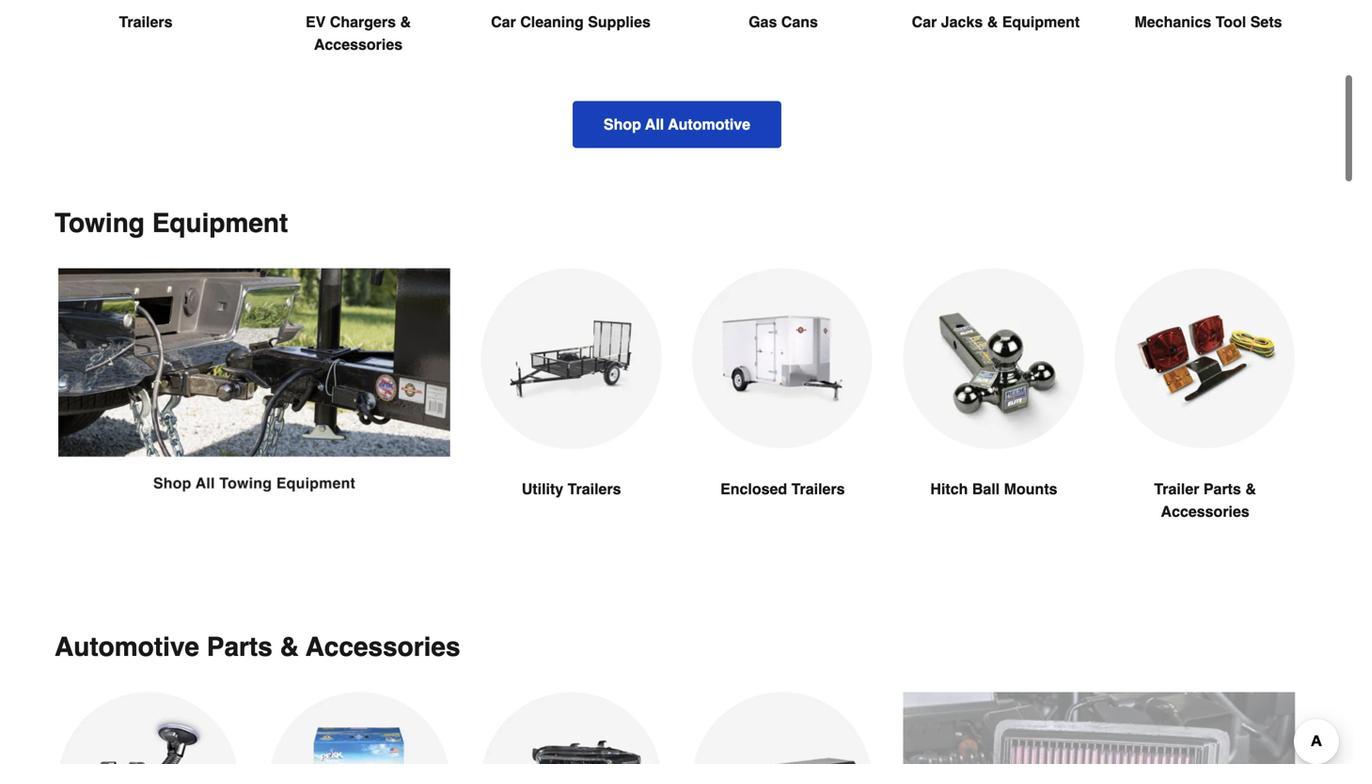 Task type: describe. For each thing, give the bounding box(es) containing it.
shop all automotive
[[604, 116, 751, 133]]

car cleaning supplies link
[[480, 0, 662, 79]]

shop all automotive link
[[573, 101, 782, 148]]

enclosed
[[721, 481, 787, 498]]

sets
[[1251, 13, 1283, 31]]

ev chargers & accessories
[[306, 13, 411, 53]]

& for car
[[987, 13, 998, 31]]

a white enclosed trailer. image
[[692, 269, 874, 450]]

accessories for automotive parts & accessories
[[306, 633, 461, 663]]

parts for automotive
[[207, 633, 273, 663]]

a trailer brake and turn signal light kit. image
[[1115, 269, 1296, 450]]

trailers link
[[55, 0, 237, 79]]

enclosed trailers
[[721, 481, 845, 498]]

chargers
[[330, 13, 396, 31]]

utility trailers
[[522, 481, 621, 498]]

all
[[645, 116, 664, 133]]

car for car cleaning supplies
[[491, 13, 516, 31]]

utility
[[522, 481, 564, 498]]

tool
[[1216, 13, 1247, 31]]

a black utility trailer with ramp. image
[[481, 269, 662, 450]]

enclosed trailers link
[[692, 269, 874, 546]]

car cleaning supplies
[[491, 13, 651, 31]]

hitch ball mounts link
[[904, 269, 1085, 546]]

a black craftsman crossover truck tool box. image
[[692, 693, 874, 765]]

parts for trailer
[[1204, 481, 1242, 498]]

ball
[[973, 481, 1000, 498]]

trailer
[[1155, 481, 1200, 498]]

ev
[[306, 13, 326, 31]]

trailers for enclosed trailers
[[792, 481, 845, 498]]

car jacks & equipment
[[912, 13, 1080, 31]]

jacks
[[941, 13, 983, 31]]

gas cans
[[749, 13, 818, 31]]

1 vertical spatial equipment
[[152, 208, 288, 238]]

a box of blue def diesel exhaust fluid. image
[[270, 693, 451, 765]]

a pair of morimoto plug and play toyota headlights. image
[[481, 693, 662, 765]]

gas cans link
[[692, 0, 875, 79]]



Task type: vqa. For each thing, say whether or not it's contained in the screenshot.
TV & Home Theater
no



Task type: locate. For each thing, give the bounding box(es) containing it.
a reusable air filter. image
[[904, 693, 1296, 765]]

car for car jacks & equipment
[[912, 13, 937, 31]]

1 vertical spatial automotive
[[55, 633, 199, 663]]

trailers for utility trailers
[[568, 481, 621, 498]]

cleaning
[[520, 13, 584, 31]]

2 horizontal spatial trailers
[[792, 481, 845, 498]]

1 vertical spatial parts
[[207, 633, 273, 663]]

trailer parts & accessories link
[[1115, 269, 1296, 569]]

0 horizontal spatial equipment
[[152, 208, 288, 238]]

towing
[[55, 208, 145, 238]]

mechanics tool sets link
[[1117, 0, 1300, 79]]

0 vertical spatial automotive
[[668, 116, 751, 133]]

& inside ev chargers & accessories
[[400, 13, 411, 31]]

shop
[[604, 116, 641, 133]]

parts
[[1204, 481, 1242, 498], [207, 633, 273, 663]]

accessories inside ev chargers & accessories
[[314, 36, 403, 53]]

1 horizontal spatial equipment
[[1002, 13, 1080, 31]]

2 car from the left
[[912, 13, 937, 31]]

hitch
[[931, 481, 968, 498]]

accessories for ev chargers & accessories
[[314, 36, 403, 53]]

accessories for trailer parts & accessories
[[1161, 503, 1250, 521]]

supplies
[[588, 13, 651, 31]]

accessories
[[314, 36, 403, 53], [1161, 503, 1250, 521], [306, 633, 461, 663]]

accessories down trailer
[[1161, 503, 1250, 521]]

hitch ball mounts
[[931, 481, 1058, 498]]

equipment
[[1002, 13, 1080, 31], [152, 208, 288, 238]]

accessories inside trailer parts & accessories
[[1161, 503, 1250, 521]]

0 horizontal spatial automotive
[[55, 633, 199, 663]]

automotive
[[668, 116, 751, 133], [55, 633, 199, 663]]

automotive right all
[[668, 116, 751, 133]]

a windshield mount cellphone holder. image
[[58, 693, 240, 765]]

parts inside trailer parts & accessories
[[1204, 481, 1242, 498]]

a trailer hitch attaching a trailer to a pickup truck parked on a gravel driveway. image
[[58, 269, 451, 495]]

1 horizontal spatial car
[[912, 13, 937, 31]]

ev chargers & accessories link
[[267, 0, 450, 101]]

0 horizontal spatial car
[[491, 13, 516, 31]]

0 vertical spatial parts
[[1204, 481, 1242, 498]]

0 horizontal spatial trailers
[[119, 13, 173, 31]]

0 horizontal spatial parts
[[207, 633, 273, 663]]

trailers inside 'link'
[[792, 481, 845, 498]]

gas
[[749, 13, 777, 31]]

car inside car cleaning supplies link
[[491, 13, 516, 31]]

car left cleaning
[[491, 13, 516, 31]]

accessories down chargers
[[314, 36, 403, 53]]

1 horizontal spatial trailers
[[568, 481, 621, 498]]

& for trailer
[[1246, 481, 1257, 498]]

0 vertical spatial accessories
[[314, 36, 403, 53]]

mounts
[[1004, 481, 1058, 498]]

car
[[491, 13, 516, 31], [912, 13, 937, 31]]

2 vertical spatial accessories
[[306, 633, 461, 663]]

0 vertical spatial equipment
[[1002, 13, 1080, 31]]

& inside trailer parts & accessories
[[1246, 481, 1257, 498]]

car inside car jacks & equipment link
[[912, 13, 937, 31]]

&
[[400, 13, 411, 31], [987, 13, 998, 31], [1246, 481, 1257, 498], [280, 633, 299, 663]]

a trailer hitch triple-ball mount. image
[[904, 269, 1085, 450]]

mechanics
[[1135, 13, 1212, 31]]

automotive inside shop all automotive 'link'
[[668, 116, 751, 133]]

automotive up a windshield mount cellphone holder. image
[[55, 633, 199, 663]]

trailers
[[119, 13, 173, 31], [568, 481, 621, 498], [792, 481, 845, 498]]

accessories up a box of blue def diesel exhaust fluid. image
[[306, 633, 461, 663]]

car left jacks
[[912, 13, 937, 31]]

car jacks & equipment link
[[905, 0, 1087, 79]]

1 horizontal spatial parts
[[1204, 481, 1242, 498]]

cans
[[781, 13, 818, 31]]

& for automotive
[[280, 633, 299, 663]]

& for ev
[[400, 13, 411, 31]]

utility trailers link
[[481, 269, 662, 546]]

trailer parts & accessories
[[1155, 481, 1257, 521]]

1 vertical spatial accessories
[[1161, 503, 1250, 521]]

towing equipment
[[55, 208, 288, 238]]

mechanics tool sets
[[1135, 13, 1283, 31]]

1 car from the left
[[491, 13, 516, 31]]

1 horizontal spatial automotive
[[668, 116, 751, 133]]

automotive parts & accessories
[[55, 633, 461, 663]]



